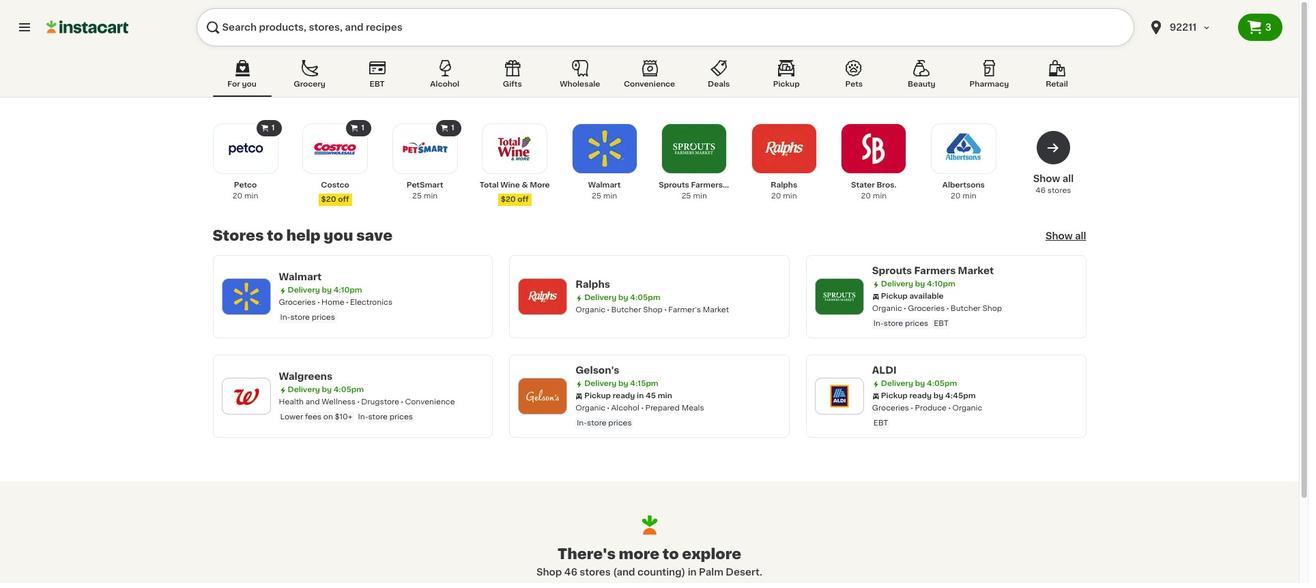 Task type: vqa. For each thing, say whether or not it's contained in the screenshot.
the right tablespoons
no



Task type: locate. For each thing, give the bounding box(es) containing it.
0 horizontal spatial delivery by 4:10pm
[[288, 287, 362, 294]]

delivery for gelson's
[[584, 380, 617, 388]]

1 vertical spatial you
[[324, 229, 353, 243]]

delivery down gelson's
[[584, 380, 617, 388]]

min down sprouts farmers market image
[[693, 192, 707, 200]]

4:10pm for sprouts farmers market
[[927, 281, 956, 288]]

25 inside 'petsmart 25 min'
[[412, 192, 422, 200]]

lower
[[280, 414, 303, 421]]

1 vertical spatial in-store prices
[[577, 420, 632, 427]]

&
[[522, 182, 528, 189]]

1 horizontal spatial off
[[518, 196, 529, 203]]

off down costco
[[338, 196, 349, 203]]

alcohol up petsmart image at the left top of the page
[[430, 81, 459, 88]]

ebt
[[370, 81, 385, 88], [934, 320, 949, 328], [874, 420, 888, 427]]

4:10pm down sprouts farmers market
[[927, 281, 956, 288]]

walmart down walmart image
[[588, 182, 621, 189]]

show inside popup button
[[1046, 231, 1073, 241]]

0 vertical spatial in
[[637, 392, 644, 400]]

1 vertical spatial to
[[663, 548, 679, 562]]

petco image
[[222, 126, 269, 172]]

groceries
[[279, 299, 316, 306], [908, 305, 945, 313], [872, 405, 909, 412]]

in left palm
[[688, 568, 697, 578]]

all for show all 46 stores
[[1063, 174, 1074, 184]]

20 for petco 20 min
[[233, 192, 242, 200]]

delivery by 4:05pm up "organic butcher shop farmer's market"
[[584, 294, 661, 302]]

store down pickup available
[[884, 320, 903, 328]]

all
[[1063, 174, 1074, 184], [1075, 231, 1086, 241]]

stores to help you save tab panel
[[206, 119, 1093, 438]]

46
[[1036, 187, 1046, 195], [564, 568, 577, 578]]

25 inside 'walmart 25 min'
[[592, 192, 601, 200]]

0 horizontal spatial sprouts
[[659, 182, 689, 189]]

in- down health and wellness drugstore convenience at the left bottom of page
[[358, 414, 368, 421]]

0 horizontal spatial $20
[[321, 196, 336, 203]]

show down show all 46 stores
[[1046, 231, 1073, 241]]

ready
[[613, 392, 635, 400], [909, 392, 932, 400]]

groceries down aldi
[[872, 405, 909, 412]]

organic right ralphs logo
[[576, 306, 606, 314]]

market up organic groceries butcher shop
[[958, 266, 994, 276]]

ralphs image
[[761, 126, 807, 172]]

pickup up in-store prices ebt
[[881, 293, 908, 300]]

4:05pm
[[630, 294, 661, 302], [927, 380, 957, 388], [334, 386, 364, 394]]

you inside button
[[242, 81, 257, 88]]

2 25 from the left
[[592, 192, 601, 200]]

off
[[338, 196, 349, 203], [518, 196, 529, 203]]

1 1 from the left
[[272, 124, 275, 132]]

0 horizontal spatial stores
[[580, 568, 611, 578]]

1 vertical spatial ralphs
[[576, 280, 610, 289]]

1 horizontal spatial in
[[688, 568, 697, 578]]

delivery by 4:05pm
[[584, 294, 661, 302], [881, 380, 957, 388], [288, 386, 364, 394]]

delivery by 4:10pm
[[881, 281, 956, 288], [288, 287, 362, 294]]

ralphs logo image
[[525, 279, 561, 315]]

2 horizontal spatial delivery by 4:05pm
[[881, 380, 957, 388]]

groceries down available
[[908, 305, 945, 313]]

by up home
[[322, 287, 332, 294]]

0 vertical spatial to
[[267, 229, 283, 243]]

1 horizontal spatial ralphs
[[771, 182, 797, 189]]

2 off from the left
[[518, 196, 529, 203]]

prices
[[312, 314, 335, 321], [905, 320, 929, 328], [390, 414, 413, 421], [608, 420, 632, 427]]

convenience down search field
[[624, 81, 675, 88]]

ebt down groceries produce organic
[[874, 420, 888, 427]]

costco image
[[312, 126, 358, 172]]

20 inside albertsons 20 min
[[951, 192, 961, 200]]

$20 down costco
[[321, 196, 336, 203]]

0 horizontal spatial 46
[[564, 568, 577, 578]]

4 20 from the left
[[951, 192, 961, 200]]

20
[[233, 192, 242, 200], [771, 192, 781, 200], [861, 192, 871, 200], [951, 192, 961, 200]]

0 vertical spatial walmart
[[588, 182, 621, 189]]

Search field
[[197, 8, 1134, 46]]

4:10pm
[[927, 281, 956, 288], [334, 287, 362, 294]]

25 down sprouts farmers market image
[[682, 192, 691, 200]]

0 horizontal spatial 4:05pm
[[334, 386, 364, 394]]

sprouts farmers market image
[[671, 126, 718, 172]]

1 $20 from the left
[[321, 196, 336, 203]]

0 vertical spatial show
[[1033, 174, 1060, 184]]

walmart for walmart 25 min
[[588, 182, 621, 189]]

pickup inside button
[[773, 81, 800, 88]]

petsmart image
[[402, 126, 448, 172]]

sprouts down sprouts farmers market image
[[659, 182, 689, 189]]

groceries left home
[[279, 299, 316, 306]]

1 vertical spatial show
[[1046, 231, 1073, 241]]

desert.
[[726, 568, 763, 578]]

stores down there's
[[580, 568, 611, 578]]

1 horizontal spatial all
[[1075, 231, 1086, 241]]

delivery by 4:15pm
[[584, 380, 658, 388]]

off inside the costco $20 off
[[338, 196, 349, 203]]

pickup up ralphs image
[[773, 81, 800, 88]]

to up counting)
[[663, 548, 679, 562]]

1 vertical spatial all
[[1075, 231, 1086, 241]]

46 inside show all 46 stores
[[1036, 187, 1046, 195]]

in
[[637, 392, 644, 400], [688, 568, 697, 578]]

0 horizontal spatial 4:10pm
[[334, 287, 362, 294]]

butcher left farmer's
[[611, 306, 641, 314]]

min inside stater bros. 20 min
[[873, 192, 887, 200]]

1 right petco image
[[272, 124, 275, 132]]

1 right petsmart image at the left top of the page
[[451, 124, 454, 132]]

20 inside 'ralphs 20 min'
[[771, 192, 781, 200]]

0 horizontal spatial 25
[[412, 192, 422, 200]]

20 down petco
[[233, 192, 242, 200]]

by up wellness
[[322, 386, 332, 394]]

$20 down wine
[[501, 196, 516, 203]]

2 ready from the left
[[909, 392, 932, 400]]

2 horizontal spatial 1
[[451, 124, 454, 132]]

min up prepared on the bottom of the page
[[658, 392, 672, 400]]

min down petsmart
[[424, 192, 438, 200]]

min down bros.
[[873, 192, 887, 200]]

20 for albertsons 20 min
[[951, 192, 961, 200]]

market left 'ralphs 20 min'
[[725, 182, 752, 189]]

delivery by 4:05pm up pickup ready by 4:45pm
[[881, 380, 957, 388]]

20 inside "petco 20 min"
[[233, 192, 242, 200]]

1 vertical spatial walmart
[[279, 272, 322, 282]]

gelson's
[[576, 366, 619, 375]]

1 horizontal spatial alcohol
[[611, 405, 640, 412]]

delivery up "organic butcher shop farmer's market"
[[584, 294, 617, 302]]

1 vertical spatial farmers
[[914, 266, 956, 276]]

0 vertical spatial ralphs
[[771, 182, 797, 189]]

0 vertical spatial market
[[725, 182, 752, 189]]

fees
[[305, 414, 321, 421]]

0 horizontal spatial ready
[[613, 392, 635, 400]]

organic for organic groceries butcher shop
[[872, 305, 902, 313]]

1 horizontal spatial 4:05pm
[[630, 294, 661, 302]]

all inside show all 46 stores
[[1063, 174, 1074, 184]]

0 vertical spatial 46
[[1036, 187, 1046, 195]]

delivery down "walgreens" at left bottom
[[288, 386, 320, 394]]

grocery
[[294, 81, 325, 88]]

all for show all
[[1075, 231, 1086, 241]]

wholesale
[[560, 81, 600, 88]]

you right help
[[324, 229, 353, 243]]

walmart down the stores to help you save
[[279, 272, 322, 282]]

off down the &
[[518, 196, 529, 203]]

min down walmart image
[[603, 192, 617, 200]]

3 1 from the left
[[451, 124, 454, 132]]

1 horizontal spatial walmart
[[588, 182, 621, 189]]

show up show all
[[1033, 174, 1060, 184]]

you
[[242, 81, 257, 88], [324, 229, 353, 243]]

1 horizontal spatial 4:10pm
[[927, 281, 956, 288]]

pickup down aldi
[[881, 392, 908, 400]]

pickup ready by 4:45pm
[[881, 392, 976, 400]]

min down albertsons
[[963, 192, 977, 200]]

0 horizontal spatial off
[[338, 196, 349, 203]]

stater
[[851, 182, 875, 189]]

delivery for aldi
[[881, 380, 913, 388]]

1 horizontal spatial delivery by 4:05pm
[[584, 294, 661, 302]]

1 20 from the left
[[233, 192, 242, 200]]

0 horizontal spatial delivery by 4:05pm
[[288, 386, 364, 394]]

1 vertical spatial convenience
[[405, 399, 455, 406]]

pickup button
[[757, 57, 816, 97]]

min inside albertsons 20 min
[[963, 192, 977, 200]]

4:05pm for ralphs
[[630, 294, 661, 302]]

delivery by 4:10pm up home
[[288, 287, 362, 294]]

0 horizontal spatial to
[[267, 229, 283, 243]]

stores
[[213, 229, 264, 243]]

in-store prices
[[280, 314, 335, 321], [577, 420, 632, 427]]

20 down ralphs image
[[771, 192, 781, 200]]

by for ralphs
[[618, 294, 628, 302]]

pharmacy button
[[960, 57, 1019, 97]]

organic groceries butcher shop
[[872, 305, 1002, 313]]

0 horizontal spatial ebt
[[370, 81, 385, 88]]

3 button
[[1238, 14, 1283, 41]]

1 vertical spatial alcohol
[[611, 405, 640, 412]]

organic alcohol prepared meals
[[576, 405, 704, 412]]

butcher
[[951, 305, 981, 313], [611, 306, 641, 314]]

2 horizontal spatial 4:05pm
[[927, 380, 957, 388]]

prices down drugstore
[[390, 414, 413, 421]]

1 horizontal spatial ebt
[[874, 420, 888, 427]]

by up available
[[915, 281, 925, 288]]

0 horizontal spatial shop
[[536, 568, 562, 578]]

1 vertical spatial market
[[958, 266, 994, 276]]

walgreens
[[279, 372, 332, 382]]

instacart image
[[46, 19, 128, 35]]

total wine & more $20 off
[[480, 182, 550, 203]]

pickup ready in 45 min
[[584, 392, 672, 400]]

ralphs
[[771, 182, 797, 189], [576, 280, 610, 289]]

0 vertical spatial in-store prices
[[280, 314, 335, 321]]

delivery up the groceries home electronics
[[288, 287, 320, 294]]

0 vertical spatial ebt
[[370, 81, 385, 88]]

0 horizontal spatial all
[[1063, 174, 1074, 184]]

by up "organic butcher shop farmer's market"
[[618, 294, 628, 302]]

delivery for walgreens
[[288, 386, 320, 394]]

farmers down sprouts farmers market image
[[691, 182, 723, 189]]

walmart
[[588, 182, 621, 189], [279, 272, 322, 282]]

by for walgreens
[[322, 386, 332, 394]]

2 $20 from the left
[[501, 196, 516, 203]]

ready down delivery by 4:15pm
[[613, 392, 635, 400]]

groceries home electronics
[[279, 299, 393, 306]]

None search field
[[197, 8, 1134, 46]]

ebt right grocery
[[370, 81, 385, 88]]

prices down home
[[312, 314, 335, 321]]

2 vertical spatial market
[[703, 306, 729, 314]]

4:10pm up the groceries home electronics
[[334, 287, 362, 294]]

2 horizontal spatial ebt
[[934, 320, 949, 328]]

4:05pm up "organic butcher shop farmer's market"
[[630, 294, 661, 302]]

organic down 4:45pm
[[952, 405, 982, 412]]

convenience right drugstore
[[405, 399, 455, 406]]

1 vertical spatial sprouts
[[872, 266, 912, 276]]

4:05pm up wellness
[[334, 386, 364, 394]]

organic down pickup available
[[872, 305, 902, 313]]

show inside show all 46 stores
[[1033, 174, 1060, 184]]

25 down walmart image
[[592, 192, 601, 200]]

bros.
[[877, 182, 897, 189]]

0 horizontal spatial farmers
[[691, 182, 723, 189]]

1 vertical spatial 46
[[564, 568, 577, 578]]

aldi logo image
[[822, 379, 857, 414]]

farmers inside sprouts farmers market 25 min
[[691, 182, 723, 189]]

gelson's logo image
[[525, 379, 561, 414]]

20 down stater at the top right of the page
[[861, 192, 871, 200]]

0 vertical spatial alcohol
[[430, 81, 459, 88]]

in- down pickup available
[[874, 320, 884, 328]]

organic
[[872, 305, 902, 313], [576, 306, 606, 314], [576, 405, 606, 412], [952, 405, 982, 412]]

all inside popup button
[[1075, 231, 1086, 241]]

stater bros. image
[[851, 126, 897, 172]]

4:05pm up pickup ready by 4:45pm
[[927, 380, 957, 388]]

farmers up available
[[914, 266, 956, 276]]

25
[[412, 192, 422, 200], [592, 192, 601, 200], [682, 192, 691, 200]]

20 down albertsons
[[951, 192, 961, 200]]

2 20 from the left
[[771, 192, 781, 200]]

1 horizontal spatial farmers
[[914, 266, 956, 276]]

there's
[[557, 548, 616, 562]]

stores up show all
[[1048, 187, 1071, 195]]

pickup down gelson's
[[584, 392, 611, 400]]

convenience inside stores to help you save tab panel
[[405, 399, 455, 406]]

market right farmer's
[[703, 306, 729, 314]]

ralphs right ralphs logo
[[576, 280, 610, 289]]

walmart for walmart
[[279, 272, 322, 282]]

min down ralphs image
[[783, 192, 797, 200]]

by up pickup ready by 4:45pm
[[915, 380, 925, 388]]

1 horizontal spatial to
[[663, 548, 679, 562]]

0 horizontal spatial 1
[[272, 124, 275, 132]]

for
[[227, 81, 240, 88]]

store
[[290, 314, 310, 321], [884, 320, 903, 328], [368, 414, 388, 421], [587, 420, 607, 427]]

aldi
[[872, 366, 897, 375]]

0 horizontal spatial alcohol
[[430, 81, 459, 88]]

stores to help you save
[[213, 229, 393, 243]]

1 horizontal spatial 25
[[592, 192, 601, 200]]

0 vertical spatial stores
[[1048, 187, 1071, 195]]

0 vertical spatial all
[[1063, 174, 1074, 184]]

1 horizontal spatial 46
[[1036, 187, 1046, 195]]

to
[[267, 229, 283, 243], [663, 548, 679, 562]]

market
[[725, 182, 752, 189], [958, 266, 994, 276], [703, 306, 729, 314]]

2 horizontal spatial shop
[[983, 305, 1002, 313]]

in-store prices down 'pickup ready in 45 min'
[[577, 420, 632, 427]]

0 horizontal spatial in
[[637, 392, 644, 400]]

store down 'pickup ready in 45 min'
[[587, 420, 607, 427]]

4:10pm for walmart
[[334, 287, 362, 294]]

2 horizontal spatial 25
[[682, 192, 691, 200]]

1 horizontal spatial convenience
[[624, 81, 675, 88]]

store down the groceries home electronics
[[290, 314, 310, 321]]

stores
[[1048, 187, 1071, 195], [580, 568, 611, 578]]

in left 45
[[637, 392, 644, 400]]

46 up show all
[[1036, 187, 1046, 195]]

1 vertical spatial stores
[[580, 568, 611, 578]]

1 vertical spatial in
[[688, 568, 697, 578]]

3 25 from the left
[[682, 192, 691, 200]]

min inside 'ralphs 20 min'
[[783, 192, 797, 200]]

3 20 from the left
[[861, 192, 871, 200]]

0 horizontal spatial walmart
[[279, 272, 322, 282]]

retail button
[[1028, 57, 1086, 97]]

2 vertical spatial ebt
[[874, 420, 888, 427]]

lower fees on $10+ in-store prices
[[280, 414, 413, 421]]

1 horizontal spatial 1
[[361, 124, 365, 132]]

2 1 from the left
[[361, 124, 365, 132]]

46 down there's
[[564, 568, 577, 578]]

alcohol
[[430, 81, 459, 88], [611, 405, 640, 412]]

alcohol inside stores to help you save tab panel
[[611, 405, 640, 412]]

0 horizontal spatial convenience
[[405, 399, 455, 406]]

0 horizontal spatial in-store prices
[[280, 314, 335, 321]]

1 horizontal spatial you
[[324, 229, 353, 243]]

wellness
[[322, 399, 356, 406]]

sprouts up pickup available
[[872, 266, 912, 276]]

to left help
[[267, 229, 283, 243]]

0 horizontal spatial you
[[242, 81, 257, 88]]

by
[[915, 281, 925, 288], [322, 287, 332, 294], [618, 294, 628, 302], [618, 380, 628, 388], [915, 380, 925, 388], [322, 386, 332, 394], [934, 392, 944, 400]]

delivery up pickup available
[[881, 281, 913, 288]]

convenience inside button
[[624, 81, 675, 88]]

shop inside there's more to explore shop 46 stores (and counting) in palm desert.
[[536, 568, 562, 578]]

0 vertical spatial you
[[242, 81, 257, 88]]

0 vertical spatial sprouts
[[659, 182, 689, 189]]

in-store prices down home
[[280, 314, 335, 321]]

pickup available
[[881, 293, 944, 300]]

beauty
[[908, 81, 936, 88]]

in inside there's more to explore shop 46 stores (and counting) in palm desert.
[[688, 568, 697, 578]]

stores inside there's more to explore shop 46 stores (and counting) in palm desert.
[[580, 568, 611, 578]]

show for show all 46 stores
[[1033, 174, 1060, 184]]

1 for petsmart 25 min
[[451, 124, 454, 132]]

0 vertical spatial convenience
[[624, 81, 675, 88]]

organic down gelson's
[[576, 405, 606, 412]]

0 horizontal spatial ralphs
[[576, 280, 610, 289]]

1 horizontal spatial sprouts
[[872, 266, 912, 276]]

ebt down organic groceries butcher shop
[[934, 320, 949, 328]]

gifts
[[503, 81, 522, 88]]

4:05pm for walgreens
[[334, 386, 364, 394]]

available
[[909, 293, 944, 300]]

1 off from the left
[[338, 196, 349, 203]]

delivery by 4:10pm up pickup available
[[881, 281, 956, 288]]

petco 20 min
[[233, 182, 258, 200]]

20 for ralphs 20 min
[[771, 192, 781, 200]]

delivery by 4:05pm up wellness
[[288, 386, 364, 394]]

you right for
[[242, 81, 257, 88]]

sprouts inside sprouts farmers market 25 min
[[659, 182, 689, 189]]

25 down petsmart
[[412, 192, 422, 200]]

ready up groceries produce organic
[[909, 392, 932, 400]]

1 horizontal spatial $20
[[501, 196, 516, 203]]

1 horizontal spatial ready
[[909, 392, 932, 400]]

alcohol down 'pickup ready in 45 min'
[[611, 405, 640, 412]]

walgreens logo image
[[228, 379, 264, 414]]

min down petco
[[244, 192, 258, 200]]

sprouts for sprouts farmers market
[[872, 266, 912, 276]]

delivery down aldi
[[881, 380, 913, 388]]

by up 'pickup ready in 45 min'
[[618, 380, 628, 388]]

market inside sprouts farmers market 25 min
[[725, 182, 752, 189]]

1 horizontal spatial in-store prices
[[577, 420, 632, 427]]

1 horizontal spatial stores
[[1048, 187, 1071, 195]]

1 ready from the left
[[613, 392, 635, 400]]

$20
[[321, 196, 336, 203], [501, 196, 516, 203]]

1 horizontal spatial delivery by 4:10pm
[[881, 281, 956, 288]]

0 vertical spatial farmers
[[691, 182, 723, 189]]

sprouts farmers market logo image
[[822, 279, 857, 315]]

25 inside sprouts farmers market 25 min
[[682, 192, 691, 200]]

1 25 from the left
[[412, 192, 422, 200]]

by for walmart
[[322, 287, 332, 294]]



Task type: describe. For each thing, give the bounding box(es) containing it.
produce
[[915, 405, 947, 412]]

prices down the organic alcohol prepared meals
[[608, 420, 632, 427]]

1 horizontal spatial shop
[[643, 306, 663, 314]]

petsmart 25 min
[[407, 182, 443, 200]]

drugstore
[[361, 399, 399, 406]]

by for aldi
[[915, 380, 925, 388]]

ready for aldi
[[909, 392, 932, 400]]

explore
[[682, 548, 741, 562]]

sprouts farmers market 25 min
[[659, 182, 752, 200]]

min inside 'petsmart 25 min'
[[424, 192, 438, 200]]

health
[[279, 399, 304, 406]]

delivery for walmart
[[288, 287, 320, 294]]

to inside there's more to explore shop 46 stores (and counting) in palm desert.
[[663, 548, 679, 562]]

4:05pm for aldi
[[927, 380, 957, 388]]

health and wellness drugstore convenience
[[279, 399, 455, 406]]

25 for petsmart 25 min
[[412, 192, 422, 200]]

organic for organic butcher shop farmer's market
[[576, 306, 606, 314]]

25 for walmart 25 min
[[592, 192, 601, 200]]

help
[[286, 229, 321, 243]]

1 for costco $20 off
[[361, 124, 365, 132]]

petco
[[234, 182, 257, 189]]

on
[[323, 414, 333, 421]]

deals
[[708, 81, 730, 88]]

delivery by 4:10pm for walmart
[[288, 287, 362, 294]]

for you
[[227, 81, 257, 88]]

alcohol inside alcohol button
[[430, 81, 459, 88]]

for you button
[[213, 57, 271, 97]]

ebt button
[[348, 57, 407, 97]]

1 vertical spatial ebt
[[934, 320, 949, 328]]

walmart image
[[581, 126, 628, 172]]

stores inside show all 46 stores
[[1048, 187, 1071, 195]]

sprouts for sprouts farmers market 25 min
[[659, 182, 689, 189]]

3
[[1265, 23, 1272, 32]]

retail
[[1046, 81, 1068, 88]]

by for gelson's
[[618, 380, 628, 388]]

show for show all
[[1046, 231, 1073, 241]]

total wine & more image
[[492, 126, 538, 172]]

4:15pm
[[630, 380, 658, 388]]

alcohol button
[[415, 57, 474, 97]]

stater bros. 20 min
[[851, 182, 897, 200]]

delivery by 4:05pm for ralphs
[[584, 294, 661, 302]]

farmers for sprouts farmers market 25 min
[[691, 182, 723, 189]]

0 horizontal spatial butcher
[[611, 306, 641, 314]]

farmer's
[[668, 306, 701, 314]]

beauty button
[[892, 57, 951, 97]]

walmart 25 min
[[588, 182, 621, 200]]

1 horizontal spatial butcher
[[951, 305, 981, 313]]

show all
[[1046, 231, 1086, 241]]

market for sprouts farmers market 25 min
[[725, 182, 752, 189]]

store down drugstore
[[368, 414, 388, 421]]

in-store prices ebt
[[874, 320, 949, 328]]

$20 inside the costco $20 off
[[321, 196, 336, 203]]

groceries for produce
[[872, 405, 909, 412]]

in inside stores to help you save tab panel
[[637, 392, 644, 400]]

$10+
[[335, 414, 353, 421]]

deals button
[[690, 57, 748, 97]]

home
[[322, 299, 344, 306]]

92211
[[1170, 23, 1197, 32]]

min inside sprouts farmers market 25 min
[[693, 192, 707, 200]]

$20 inside total wine & more $20 off
[[501, 196, 516, 203]]

farmers for sprouts farmers market
[[914, 266, 956, 276]]

delivery by 4:05pm for aldi
[[881, 380, 957, 388]]

convenience button
[[618, 57, 681, 97]]

show all 46 stores
[[1033, 174, 1074, 195]]

wholesale button
[[551, 57, 609, 97]]

ralphs for ralphs
[[576, 280, 610, 289]]

ralphs for ralphs 20 min
[[771, 182, 797, 189]]

wine
[[500, 182, 520, 189]]

groceries for home
[[279, 299, 316, 306]]

costco $20 off
[[321, 182, 349, 203]]

in- right walmart logo
[[280, 314, 290, 321]]

groceries produce organic
[[872, 405, 982, 412]]

organic butcher shop farmer's market
[[576, 306, 729, 314]]

prices down organic groceries butcher shop
[[905, 320, 929, 328]]

electronics
[[350, 299, 393, 306]]

min inside "petco 20 min"
[[244, 192, 258, 200]]

and
[[306, 399, 320, 406]]

off inside total wine & more $20 off
[[518, 196, 529, 203]]

ready for gelson's
[[613, 392, 635, 400]]

min inside 'walmart 25 min'
[[603, 192, 617, 200]]

ralphs 20 min
[[771, 182, 797, 200]]

pickup for gelson's
[[584, 392, 611, 400]]

shop categories tab list
[[213, 57, 1086, 97]]

sprouts farmers market
[[872, 266, 994, 276]]

pets
[[845, 81, 863, 88]]

46 inside there's more to explore shop 46 stores (and counting) in palm desert.
[[564, 568, 577, 578]]

you inside tab panel
[[324, 229, 353, 243]]

45
[[646, 392, 656, 400]]

show all button
[[1046, 229, 1086, 243]]

by up produce
[[934, 392, 944, 400]]

there's more to explore shop 46 stores (and counting) in palm desert.
[[536, 548, 763, 578]]

walmart logo image
[[228, 279, 264, 315]]

more
[[619, 548, 660, 562]]

counting)
[[638, 568, 685, 578]]

in- down 'pickup ready in 45 min'
[[577, 420, 587, 427]]

delivery for ralphs
[[584, 294, 617, 302]]

meals
[[682, 405, 704, 412]]

92211 button
[[1148, 8, 1230, 46]]

to inside tab panel
[[267, 229, 283, 243]]

ebt inside ebt button
[[370, 81, 385, 88]]

prepared
[[645, 405, 680, 412]]

20 inside stater bros. 20 min
[[861, 192, 871, 200]]

palm
[[699, 568, 724, 578]]

albertsons 20 min
[[943, 182, 985, 200]]

grocery button
[[280, 57, 339, 97]]

save
[[356, 229, 393, 243]]

pickup for aldi
[[881, 392, 908, 400]]

by for sprouts farmers market
[[915, 281, 925, 288]]

costco
[[321, 182, 349, 189]]

delivery by 4:05pm for walgreens
[[288, 386, 364, 394]]

albertsons image
[[941, 126, 987, 172]]

delivery for sprouts farmers market
[[881, 281, 913, 288]]

petsmart
[[407, 182, 443, 189]]

organic for organic alcohol prepared meals
[[576, 405, 606, 412]]

pharmacy
[[970, 81, 1009, 88]]

more
[[530, 182, 550, 189]]

pets button
[[825, 57, 883, 97]]

(and
[[613, 568, 635, 578]]

4:45pm
[[945, 392, 976, 400]]

pickup for sprouts farmers market
[[881, 293, 908, 300]]

92211 button
[[1140, 8, 1238, 46]]

delivery by 4:10pm for sprouts farmers market
[[881, 281, 956, 288]]

gifts button
[[483, 57, 542, 97]]

albertsons
[[943, 182, 985, 189]]

total
[[480, 182, 499, 189]]

1 for petco 20 min
[[272, 124, 275, 132]]

market for sprouts farmers market
[[958, 266, 994, 276]]



